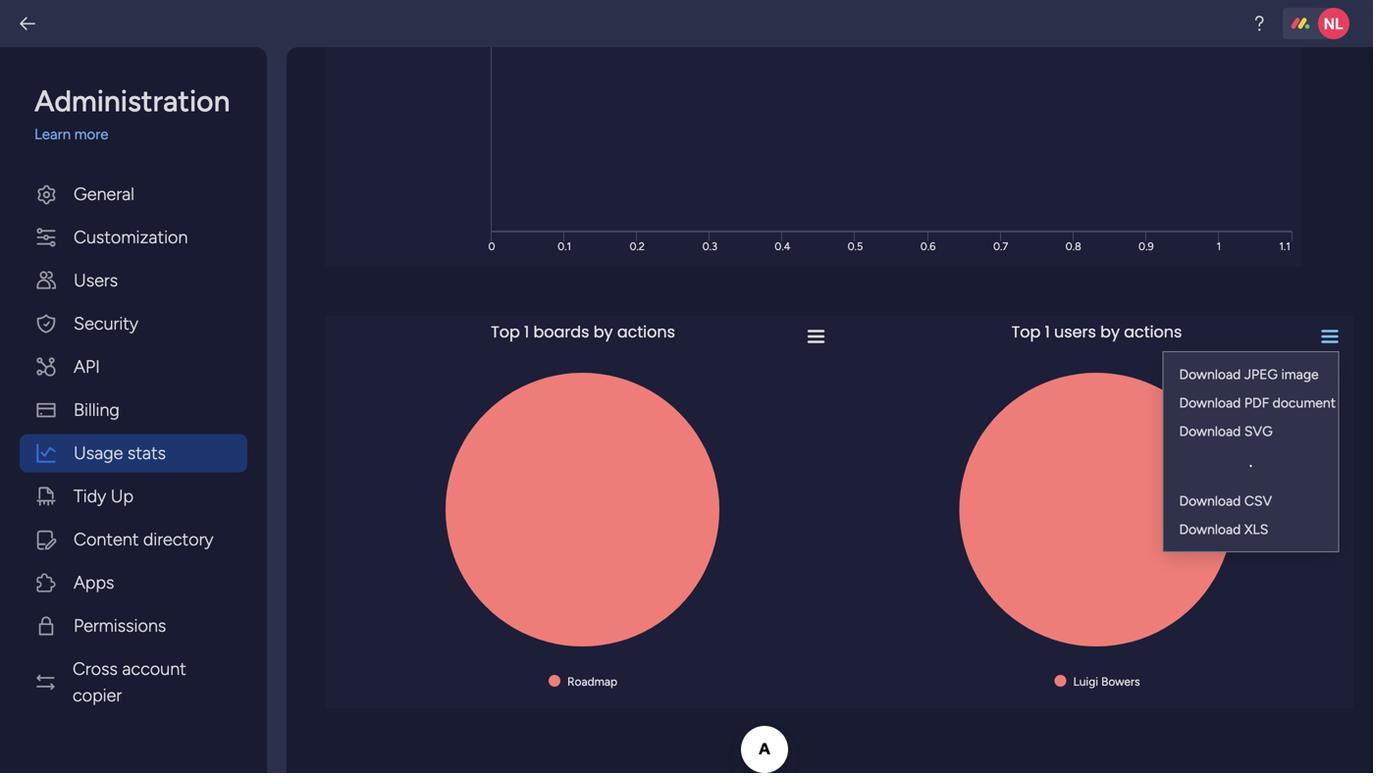 Task type: vqa. For each thing, say whether or not it's contained in the screenshot.
Subitems
no



Task type: locate. For each thing, give the bounding box(es) containing it.
billing
[[74, 400, 120, 421]]

download left svg
[[1180, 423, 1241, 440]]

tidy up button
[[20, 478, 247, 516]]

back to workspace image
[[18, 14, 37, 33]]

account
[[122, 659, 186, 680]]

5 download from the top
[[1180, 521, 1241, 538]]

download for download jpeg image
[[1180, 366, 1241, 383]]

stats
[[128, 443, 166, 464]]

1 download from the top
[[1180, 366, 1241, 383]]

download for download svg
[[1180, 423, 1241, 440]]

2 download from the top
[[1180, 395, 1241, 411]]

copier
[[73, 685, 122, 706]]

general
[[74, 184, 134, 205]]

download for download csv
[[1180, 493, 1241, 510]]

administration learn more
[[34, 83, 230, 143]]

download
[[1180, 366, 1241, 383], [1180, 395, 1241, 411], [1180, 423, 1241, 440], [1180, 493, 1241, 510], [1180, 521, 1241, 538]]

download down download csv
[[1180, 521, 1241, 538]]

download up the download svg
[[1180, 395, 1241, 411]]

4 download from the top
[[1180, 493, 1241, 510]]

3 download from the top
[[1180, 423, 1241, 440]]

tidy up
[[74, 486, 134, 507]]

general button
[[20, 175, 247, 214]]

tidy
[[74, 486, 106, 507]]

download xls
[[1180, 521, 1269, 538]]

users
[[74, 270, 118, 291]]

image
[[1282, 366, 1319, 383]]

download for download xls
[[1180, 521, 1241, 538]]

download up download xls
[[1180, 493, 1241, 510]]

cross account copier button
[[20, 650, 247, 715]]

svg
[[1245, 423, 1273, 440]]

usage
[[74, 443, 123, 464]]

customization
[[74, 227, 188, 248]]

download left jpeg
[[1180, 366, 1241, 383]]

xls
[[1245, 521, 1269, 538]]

content directory button
[[20, 521, 247, 559]]



Task type: describe. For each thing, give the bounding box(es) containing it.
more
[[74, 126, 108, 143]]

cross account copier
[[73, 659, 186, 706]]

security button
[[20, 305, 247, 343]]

billing button
[[20, 391, 247, 429]]

administration
[[34, 83, 230, 119]]

api
[[74, 356, 100, 377]]

content
[[74, 529, 139, 550]]

learn more link
[[34, 124, 247, 146]]

permissions button
[[20, 607, 247, 645]]

csv
[[1245, 493, 1272, 510]]

usage stats button
[[20, 434, 247, 473]]

api button
[[20, 348, 247, 386]]

download csv
[[1180, 493, 1272, 510]]

up
[[111, 486, 134, 507]]

help image
[[1250, 14, 1269, 33]]

noah lott image
[[1318, 8, 1350, 39]]

download for download pdf document
[[1180, 395, 1241, 411]]

directory
[[143, 529, 214, 550]]

permissions
[[74, 616, 166, 637]]

download jpeg image
[[1180, 366, 1319, 383]]

usage stats
[[74, 443, 166, 464]]

download pdf document
[[1180, 395, 1336, 411]]

cross
[[73, 659, 118, 680]]

content directory
[[74, 529, 214, 550]]

jpeg
[[1245, 366, 1278, 383]]

security
[[74, 313, 138, 334]]

pdf
[[1245, 395, 1270, 411]]

apps
[[74, 572, 114, 593]]

users button
[[20, 262, 247, 300]]

download svg
[[1180, 423, 1273, 440]]

apps button
[[20, 564, 247, 602]]

customization button
[[20, 218, 247, 257]]

learn
[[34, 126, 71, 143]]

document
[[1273, 395, 1336, 411]]



